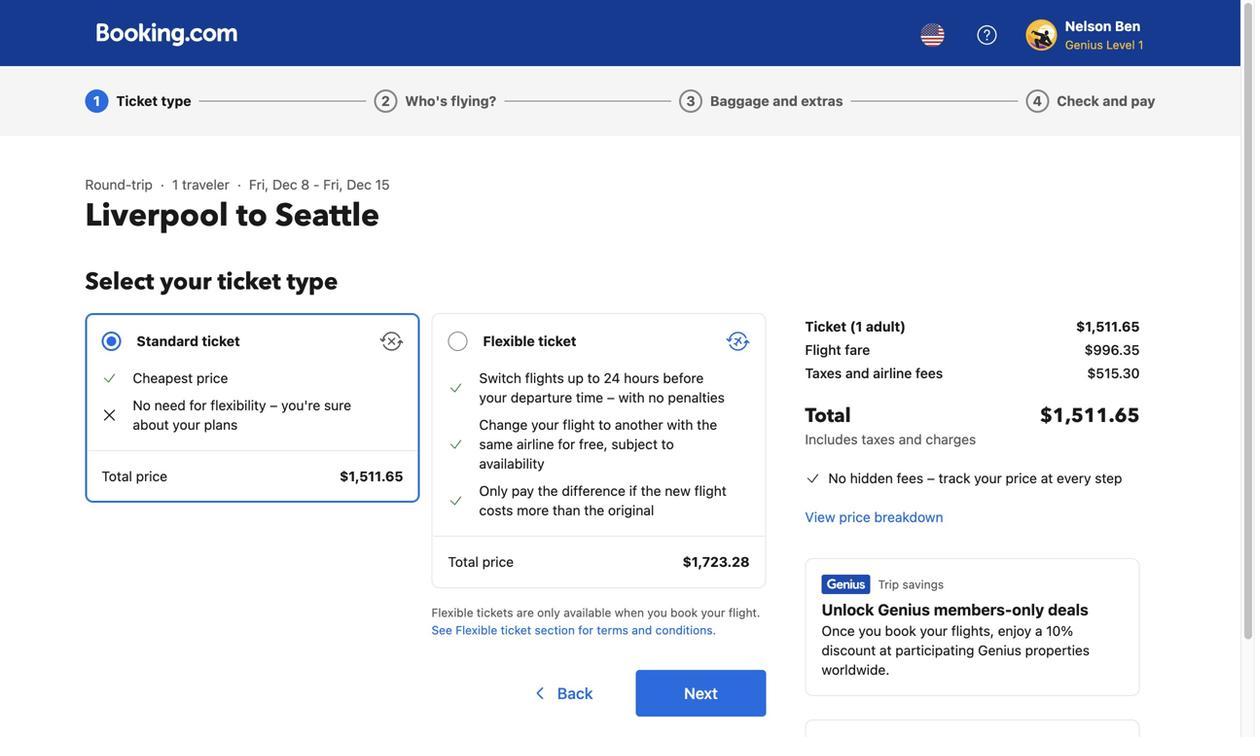 Task type: vqa. For each thing, say whether or not it's contained in the screenshot.
Thu, on the left of page
no



Task type: locate. For each thing, give the bounding box(es) containing it.
type down seattle
[[287, 266, 338, 298]]

price inside 'link'
[[840, 510, 871, 526]]

1 vertical spatial ticket
[[806, 319, 847, 335]]

1 horizontal spatial –
[[607, 390, 615, 406]]

flexible for flexible ticket
[[483, 333, 535, 349]]

members-
[[934, 601, 1013, 620]]

up
[[568, 370, 584, 386]]

for right need
[[189, 398, 207, 414]]

1 left traveler
[[172, 177, 178, 193]]

flexible
[[483, 333, 535, 349], [432, 606, 474, 620], [456, 624, 498, 638]]

0 vertical spatial with
[[619, 390, 645, 406]]

ticket down are
[[501, 624, 532, 638]]

cheapest price
[[133, 370, 228, 386]]

ticket for ticket (1 adult)
[[806, 319, 847, 335]]

0 horizontal spatial only
[[538, 606, 561, 620]]

1 horizontal spatial airline
[[873, 366, 912, 382]]

and right "check"
[[1103, 93, 1128, 109]]

1 vertical spatial type
[[287, 266, 338, 298]]

flight
[[806, 342, 842, 358]]

· right traveler
[[237, 177, 241, 193]]

ticket up flights
[[538, 333, 577, 349]]

view price breakdown link
[[806, 508, 944, 528]]

no hidden fees – track your price at every step
[[829, 471, 1123, 487]]

ticket right standard in the top of the page
[[202, 333, 240, 349]]

1 vertical spatial 1
[[93, 93, 100, 109]]

2 dec from the left
[[347, 177, 372, 193]]

check
[[1057, 93, 1100, 109]]

book inside unlock genius members-only deals once you book your flights, enjoy a 10% discount at participating genius properties worldwide.
[[885, 624, 917, 640]]

1 horizontal spatial only
[[1013, 601, 1045, 620]]

no need for flexibility – you're sure about your plans
[[133, 398, 351, 433]]

total cell
[[806, 403, 977, 450]]

2 vertical spatial total
[[448, 554, 479, 570]]

1 horizontal spatial no
[[829, 471, 847, 487]]

1 vertical spatial $1,511.65
[[1041, 403, 1140, 430]]

airline inside change your flight to another with the same airline for free, subject to availability
[[517, 437, 554, 453]]

who's flying?
[[405, 93, 497, 109]]

1 · from the left
[[161, 177, 164, 193]]

charges
[[926, 432, 977, 448]]

1 vertical spatial you
[[859, 624, 882, 640]]

the right "if"
[[641, 483, 662, 499]]

8
[[301, 177, 310, 193]]

change your flight to another with the same airline for free, subject to availability
[[479, 417, 718, 472]]

0 horizontal spatial at
[[880, 643, 892, 659]]

round-
[[85, 177, 131, 193]]

only up the a
[[1013, 601, 1045, 620]]

0 vertical spatial $1,511.65
[[1077, 319, 1140, 335]]

2 horizontal spatial total
[[806, 403, 851, 430]]

airline up availability
[[517, 437, 554, 453]]

0 vertical spatial flexible
[[483, 333, 535, 349]]

if
[[630, 483, 638, 499]]

1 horizontal spatial dec
[[347, 177, 372, 193]]

and down when
[[632, 624, 652, 638]]

–
[[607, 390, 615, 406], [270, 398, 278, 414], [928, 471, 935, 487]]

nelson ben genius level 1
[[1066, 18, 1144, 52]]

1 horizontal spatial with
[[667, 417, 694, 433]]

1 horizontal spatial pay
[[1132, 93, 1156, 109]]

0 horizontal spatial ·
[[161, 177, 164, 193]]

2 vertical spatial for
[[578, 624, 594, 638]]

1 vertical spatial book
[[885, 624, 917, 640]]

at up worldwide. in the right bottom of the page
[[880, 643, 892, 659]]

0 horizontal spatial total
[[102, 469, 132, 485]]

1 horizontal spatial 1
[[172, 177, 178, 193]]

departure
[[511, 390, 573, 406]]

flight right new
[[695, 483, 727, 499]]

0 vertical spatial you
[[648, 606, 668, 620]]

to right 'up'
[[588, 370, 600, 386]]

back
[[558, 685, 593, 703]]

None radio
[[85, 313, 420, 503]]

ticket
[[116, 93, 158, 109], [806, 319, 847, 335]]

your inside flexible tickets are only available when you book your flight. see flexible ticket section for terms and conditions.
[[701, 606, 726, 620]]

to
[[236, 195, 268, 237], [588, 370, 600, 386], [599, 417, 611, 433], [662, 437, 674, 453]]

available
[[564, 606, 612, 620]]

the inside change your flight to another with the same airline for free, subject to availability
[[697, 417, 718, 433]]

1 vertical spatial $1,511.65 cell
[[1041, 403, 1140, 450]]

costs
[[479, 503, 513, 519]]

1 horizontal spatial genius
[[979, 643, 1022, 659]]

1 vertical spatial no
[[829, 471, 847, 487]]

0 horizontal spatial for
[[189, 398, 207, 414]]

your left flight.
[[701, 606, 726, 620]]

$1,511.65 cell
[[1077, 317, 1140, 337], [1041, 403, 1140, 450]]

0 vertical spatial 1
[[1139, 38, 1144, 52]]

total price up the tickets
[[448, 554, 514, 570]]

$1,511.65 down sure
[[340, 469, 404, 485]]

1 horizontal spatial book
[[885, 624, 917, 640]]

total inside total includes taxes and charges
[[806, 403, 851, 430]]

total inside option
[[448, 554, 479, 570]]

section
[[535, 624, 575, 638]]

0 horizontal spatial fri,
[[249, 177, 269, 193]]

0 horizontal spatial –
[[270, 398, 278, 414]]

your inside change your flight to another with the same airline for free, subject to availability
[[532, 417, 559, 433]]

0 vertical spatial at
[[1041, 471, 1054, 487]]

0 horizontal spatial type
[[161, 93, 191, 109]]

0 horizontal spatial no
[[133, 398, 151, 414]]

0 horizontal spatial book
[[671, 606, 698, 620]]

1 inside nelson ben genius level 1
[[1139, 38, 1144, 52]]

pay
[[1132, 93, 1156, 109], [512, 483, 534, 499]]

$1,511.65 up $996.35
[[1077, 319, 1140, 335]]

$1,511.65 cell for total cell
[[1041, 403, 1140, 450]]

– left 'you're'
[[270, 398, 278, 414]]

flexible down the tickets
[[456, 624, 498, 638]]

breakdown
[[875, 510, 944, 526]]

and left "extras" on the top of page
[[773, 93, 798, 109]]

0 horizontal spatial total price
[[102, 469, 168, 485]]

original
[[608, 503, 654, 519]]

2 row from the top
[[806, 341, 1140, 364]]

fees inside cell
[[916, 366, 944, 382]]

conditions.
[[656, 624, 717, 638]]

taxes
[[862, 432, 895, 448]]

genius down enjoy
[[979, 643, 1022, 659]]

flight fare cell
[[806, 341, 871, 360]]

for left free,
[[558, 437, 576, 453]]

book inside flexible tickets are only available when you book your flight. see flexible ticket section for terms and conditions.
[[671, 606, 698, 620]]

the down difference
[[584, 503, 605, 519]]

ticket inside cell
[[806, 319, 847, 335]]

1 horizontal spatial flight
[[695, 483, 727, 499]]

0 vertical spatial type
[[161, 93, 191, 109]]

3 row from the top
[[806, 364, 1140, 387]]

0 vertical spatial flight
[[563, 417, 595, 433]]

total price inside option
[[448, 554, 514, 570]]

0 horizontal spatial pay
[[512, 483, 534, 499]]

next
[[685, 685, 718, 703]]

and down "fare"
[[846, 366, 870, 382]]

0 vertical spatial $1,511.65 cell
[[1077, 317, 1140, 337]]

2 horizontal spatial –
[[928, 471, 935, 487]]

dec left 8
[[273, 177, 297, 193]]

you up discount
[[859, 624, 882, 640]]

– down 24
[[607, 390, 615, 406]]

only up section
[[538, 606, 561, 620]]

and right taxes
[[899, 432, 923, 448]]

your right track
[[975, 471, 1002, 487]]

switch
[[479, 370, 522, 386]]

row containing ticket (1 adult)
[[806, 313, 1140, 341]]

0 horizontal spatial 1
[[93, 93, 100, 109]]

1 horizontal spatial ·
[[237, 177, 241, 193]]

0 horizontal spatial airline
[[517, 437, 554, 453]]

flight inside only pay the difference if the new flight costs more than the original
[[695, 483, 727, 499]]

1 vertical spatial flight
[[695, 483, 727, 499]]

-
[[313, 177, 320, 193]]

at
[[1041, 471, 1054, 487], [880, 643, 892, 659]]

book up participating
[[885, 624, 917, 640]]

None radio
[[432, 313, 767, 589]]

tickets
[[477, 606, 514, 620]]

and inside flexible tickets are only available when you book your flight. see flexible ticket section for terms and conditions.
[[632, 624, 652, 638]]

– left track
[[928, 471, 935, 487]]

0 horizontal spatial you
[[648, 606, 668, 620]]

no left hidden on the right bottom
[[829, 471, 847, 487]]

than
[[553, 503, 581, 519]]

only inside unlock genius members-only deals once you book your flights, enjoy a 10% discount at participating genius properties worldwide.
[[1013, 601, 1045, 620]]

with
[[619, 390, 645, 406], [667, 417, 694, 433]]

you
[[648, 606, 668, 620], [859, 624, 882, 640]]

you for are
[[648, 606, 668, 620]]

with inside change your flight to another with the same airline for free, subject to availability
[[667, 417, 694, 433]]

2 vertical spatial $1,511.65
[[340, 469, 404, 485]]

flight.
[[729, 606, 761, 620]]

and
[[773, 93, 798, 109], [1103, 93, 1128, 109], [846, 366, 870, 382], [899, 432, 923, 448], [632, 624, 652, 638]]

1 vertical spatial pay
[[512, 483, 534, 499]]

1 horizontal spatial type
[[287, 266, 338, 298]]

· right trip
[[161, 177, 164, 193]]

only pay the difference if the new flight costs more than the original
[[479, 483, 727, 519]]

0 vertical spatial total
[[806, 403, 851, 430]]

and for taxes
[[846, 366, 870, 382]]

type up traveler
[[161, 93, 191, 109]]

2 vertical spatial 1
[[172, 177, 178, 193]]

0 horizontal spatial dec
[[273, 177, 297, 193]]

flight up free,
[[563, 417, 595, 433]]

1 vertical spatial airline
[[517, 437, 554, 453]]

ben
[[1116, 18, 1141, 34]]

properties
[[1026, 643, 1090, 659]]

total
[[806, 403, 851, 430], [102, 469, 132, 485], [448, 554, 479, 570]]

row containing taxes and airline fees
[[806, 364, 1140, 387]]

0 vertical spatial total price
[[102, 469, 168, 485]]

baggage
[[711, 93, 770, 109]]

1 horizontal spatial at
[[1041, 471, 1054, 487]]

at left every
[[1041, 471, 1054, 487]]

no inside no need for flexibility – you're sure about your plans
[[133, 398, 151, 414]]

0 vertical spatial book
[[671, 606, 698, 620]]

1 vertical spatial genius
[[878, 601, 931, 620]]

and inside taxes and airline fees cell
[[846, 366, 870, 382]]

need
[[154, 398, 186, 414]]

deals
[[1049, 601, 1089, 620]]

1 row from the top
[[806, 313, 1140, 341]]

with down hours in the bottom of the page
[[619, 390, 645, 406]]

1 horizontal spatial you
[[859, 624, 882, 640]]

1 vertical spatial with
[[667, 417, 694, 433]]

none radio containing standard ticket
[[85, 313, 420, 503]]

when
[[615, 606, 644, 620]]

price left every
[[1006, 471, 1038, 487]]

your inside switch flights up to 24 hours before your departure time – with no penalties
[[479, 390, 507, 406]]

1 horizontal spatial total
[[448, 554, 479, 570]]

0 horizontal spatial flight
[[563, 417, 595, 433]]

table containing total
[[806, 313, 1140, 458]]

total price for no need for flexibility – you're sure about your plans
[[102, 469, 168, 485]]

a
[[1036, 624, 1043, 640]]

no for no need for flexibility – you're sure about your plans
[[133, 398, 151, 414]]

no
[[133, 398, 151, 414], [829, 471, 847, 487]]

with down penalties
[[667, 417, 694, 433]]

and inside total includes taxes and charges
[[899, 432, 923, 448]]

price up the tickets
[[483, 554, 514, 570]]

ticket down round-trip · 1 traveler · fri, dec 8 - fri, dec 15 liverpool to seattle
[[218, 266, 281, 298]]

table
[[806, 313, 1140, 458]]

1 vertical spatial total price
[[448, 554, 514, 570]]

1 horizontal spatial for
[[558, 437, 576, 453]]

price right view
[[840, 510, 871, 526]]

flexible inside option
[[483, 333, 535, 349]]

fees up total includes taxes and charges
[[916, 366, 944, 382]]

only inside flexible tickets are only available when you book your flight. see flexible ticket section for terms and conditions.
[[538, 606, 561, 620]]

at inside unlock genius members-only deals once you book your flights, enjoy a 10% discount at participating genius properties worldwide.
[[880, 643, 892, 659]]

ticket (1 adult)
[[806, 319, 906, 335]]

your down departure
[[532, 417, 559, 433]]

flexible up switch
[[483, 333, 535, 349]]

$1,511.65 down $515.30 cell
[[1041, 403, 1140, 430]]

– inside no need for flexibility – you're sure about your plans
[[270, 398, 278, 414]]

plans
[[204, 417, 238, 433]]

to right 'subject'
[[662, 437, 674, 453]]

row
[[806, 313, 1140, 341], [806, 341, 1140, 364], [806, 364, 1140, 387], [806, 387, 1140, 458]]

see flexible ticket section for terms and conditions. link
[[432, 624, 717, 638]]

booking.com logo image
[[97, 23, 237, 46], [97, 23, 237, 46]]

dec left 15 on the top of the page
[[347, 177, 372, 193]]

and for baggage
[[773, 93, 798, 109]]

seattle
[[275, 195, 380, 237]]

0 vertical spatial ticket
[[116, 93, 158, 109]]

none radio containing flexible ticket
[[432, 313, 767, 589]]

$1,511.65 for total price
[[340, 469, 404, 485]]

difference
[[562, 483, 626, 499]]

airline down adult)
[[873, 366, 912, 382]]

genius image
[[822, 575, 871, 595], [822, 575, 871, 595]]

flexible ticket
[[483, 333, 577, 349]]

the
[[697, 417, 718, 433], [538, 483, 558, 499], [641, 483, 662, 499], [584, 503, 605, 519]]

the down penalties
[[697, 417, 718, 433]]

no up about
[[133, 398, 151, 414]]

you right when
[[648, 606, 668, 620]]

0 vertical spatial fees
[[916, 366, 944, 382]]

select
[[85, 266, 154, 298]]

for down available at the bottom of the page
[[578, 624, 594, 638]]

1 horizontal spatial fri,
[[323, 177, 343, 193]]

to left seattle
[[236, 195, 268, 237]]

pay up more
[[512, 483, 534, 499]]

fees right hidden on the right bottom
[[897, 471, 924, 487]]

book up conditions.
[[671, 606, 698, 620]]

your down need
[[173, 417, 200, 433]]

2 horizontal spatial genius
[[1066, 38, 1104, 52]]

(1
[[850, 319, 863, 335]]

1 vertical spatial flexible
[[432, 606, 474, 620]]

savings
[[903, 578, 944, 592]]

0 vertical spatial airline
[[873, 366, 912, 382]]

fri, left 8
[[249, 177, 269, 193]]

unlock genius members-only deals once you book your flights, enjoy a 10% discount at participating genius properties worldwide.
[[822, 601, 1090, 679]]

adult)
[[866, 319, 906, 335]]

only
[[1013, 601, 1045, 620], [538, 606, 561, 620]]

worldwide.
[[822, 662, 890, 679]]

0 vertical spatial no
[[133, 398, 151, 414]]

1 vertical spatial for
[[558, 437, 576, 453]]

genius down nelson
[[1066, 38, 1104, 52]]

1 left ticket type
[[93, 93, 100, 109]]

time
[[576, 390, 604, 406]]

ticket up trip
[[116, 93, 158, 109]]

the up more
[[538, 483, 558, 499]]

you're
[[281, 398, 321, 414]]

2 horizontal spatial 1
[[1139, 38, 1144, 52]]

flexible tickets are only available when you book your flight. see flexible ticket section for terms and conditions.
[[432, 606, 761, 638]]

0 vertical spatial for
[[189, 398, 207, 414]]

1 horizontal spatial ticket
[[806, 319, 847, 335]]

extras
[[801, 93, 844, 109]]

2 horizontal spatial for
[[578, 624, 594, 638]]

1 vertical spatial total
[[102, 469, 132, 485]]

trip savings
[[879, 578, 944, 592]]

$1,511.65 cell up every
[[1041, 403, 1140, 450]]

you inside flexible tickets are only available when you book your flight. see flexible ticket section for terms and conditions.
[[648, 606, 668, 620]]

genius
[[1066, 38, 1104, 52], [878, 601, 931, 620], [979, 643, 1022, 659]]

about
[[133, 417, 169, 433]]

book
[[671, 606, 698, 620], [885, 624, 917, 640]]

your down switch
[[479, 390, 507, 406]]

ticket
[[218, 266, 281, 298], [202, 333, 240, 349], [538, 333, 577, 349], [501, 624, 532, 638]]

0 vertical spatial genius
[[1066, 38, 1104, 52]]

0 horizontal spatial ticket
[[116, 93, 158, 109]]

0 horizontal spatial with
[[619, 390, 645, 406]]

4 row from the top
[[806, 387, 1140, 458]]

you inside unlock genius members-only deals once you book your flights, enjoy a 10% discount at participating genius properties worldwide.
[[859, 624, 882, 640]]

pay down level on the top
[[1132, 93, 1156, 109]]

your up participating
[[920, 624, 948, 640]]

total price down about
[[102, 469, 168, 485]]

book for are
[[671, 606, 698, 620]]

flexible up see
[[432, 606, 474, 620]]

0 vertical spatial pay
[[1132, 93, 1156, 109]]

fri, right -
[[323, 177, 343, 193]]

ticket up the flight
[[806, 319, 847, 335]]

$1,511.65 cell up $996.35
[[1077, 317, 1140, 337]]

unlock
[[822, 601, 875, 620]]

1 vertical spatial at
[[880, 643, 892, 659]]

1 horizontal spatial total price
[[448, 554, 514, 570]]

flight inside change your flight to another with the same airline for free, subject to availability
[[563, 417, 595, 433]]

genius inside nelson ben genius level 1
[[1066, 38, 1104, 52]]

1 right level on the top
[[1139, 38, 1144, 52]]

genius down trip savings
[[878, 601, 931, 620]]



Task type: describe. For each thing, give the bounding box(es) containing it.
hidden
[[850, 471, 893, 487]]

back button
[[519, 671, 605, 717]]

to up free,
[[599, 417, 611, 433]]

enjoy
[[998, 624, 1032, 640]]

2 vertical spatial flexible
[[456, 624, 498, 638]]

change
[[479, 417, 528, 433]]

another
[[615, 417, 664, 433]]

taxes
[[806, 366, 842, 382]]

row containing flight fare
[[806, 341, 1140, 364]]

liverpool
[[85, 195, 228, 237]]

taxes and airline fees
[[806, 366, 944, 382]]

24
[[604, 370, 620, 386]]

flexible for flexible tickets are only available when you book your flight. see flexible ticket section for terms and conditions.
[[432, 606, 474, 620]]

3
[[687, 93, 696, 109]]

$515.30 cell
[[1088, 364, 1140, 384]]

for inside flexible tickets are only available when you book your flight. see flexible ticket section for terms and conditions.
[[578, 624, 594, 638]]

only for members-
[[1013, 601, 1045, 620]]

0 horizontal spatial genius
[[878, 601, 931, 620]]

$996.35
[[1085, 342, 1140, 358]]

view price breakdown
[[806, 510, 944, 526]]

ticket inside option
[[538, 333, 577, 349]]

to inside switch flights up to 24 hours before your departure time – with no penalties
[[588, 370, 600, 386]]

baggage and extras
[[711, 93, 844, 109]]

price up flexibility
[[197, 370, 228, 386]]

only
[[479, 483, 508, 499]]

level
[[1107, 38, 1136, 52]]

availability
[[479, 456, 545, 472]]

ticket type
[[116, 93, 191, 109]]

total includes taxes and charges
[[806, 403, 977, 448]]

$515.30
[[1088, 366, 1140, 382]]

traveler
[[182, 177, 230, 193]]

total for change your flight to another with the same airline for free, subject to availability
[[448, 554, 479, 570]]

2 fri, from the left
[[323, 177, 343, 193]]

taxes and airline fees cell
[[806, 364, 944, 384]]

ticket (1 adult) cell
[[806, 317, 906, 337]]

your inside unlock genius members-only deals once you book your flights, enjoy a 10% discount at participating genius properties worldwide.
[[920, 624, 948, 640]]

1 dec from the left
[[273, 177, 297, 193]]

2
[[381, 93, 390, 109]]

trip
[[131, 177, 153, 193]]

subject
[[612, 437, 658, 453]]

switch flights up to 24 hours before your departure time – with no penalties
[[479, 370, 725, 406]]

same
[[479, 437, 513, 453]]

standard
[[137, 333, 199, 349]]

you for members-
[[859, 624, 882, 640]]

no
[[649, 390, 664, 406]]

price down about
[[136, 469, 168, 485]]

next button
[[636, 671, 767, 717]]

no for no hidden fees – track your price at every step
[[829, 471, 847, 487]]

free,
[[579, 437, 608, 453]]

track
[[939, 471, 971, 487]]

to inside round-trip · 1 traveler · fri, dec 8 - fri, dec 15 liverpool to seattle
[[236, 195, 268, 237]]

hours
[[624, 370, 660, 386]]

ticket for ticket type
[[116, 93, 158, 109]]

trip
[[879, 578, 900, 592]]

view price breakdown element
[[806, 508, 944, 528]]

once
[[822, 624, 855, 640]]

1 fri, from the left
[[249, 177, 269, 193]]

– inside switch flights up to 24 hours before your departure time – with no penalties
[[607, 390, 615, 406]]

2 vertical spatial genius
[[979, 643, 1022, 659]]

total price for change your flight to another with the same airline for free, subject to availability
[[448, 554, 514, 570]]

and for check
[[1103, 93, 1128, 109]]

with inside switch flights up to 24 hours before your departure time – with no penalties
[[619, 390, 645, 406]]

total for no need for flexibility – you're sure about your plans
[[102, 469, 132, 485]]

only for are
[[538, 606, 561, 620]]

for inside no need for flexibility – you're sure about your plans
[[189, 398, 207, 414]]

$1,511.65 for ticket (1 adult)
[[1077, 319, 1140, 335]]

new
[[665, 483, 691, 499]]

your up 'standard ticket'
[[160, 266, 212, 298]]

flights,
[[952, 624, 995, 640]]

$996.35 cell
[[1085, 341, 1140, 360]]

15
[[375, 177, 390, 193]]

who's
[[405, 93, 448, 109]]

ticket inside flexible tickets are only available when you book your flight. see flexible ticket section for terms and conditions.
[[501, 624, 532, 638]]

sure
[[324, 398, 351, 414]]

before
[[663, 370, 704, 386]]

1 vertical spatial fees
[[897, 471, 924, 487]]

penalties
[[668, 390, 725, 406]]

$1,511.65 cell for ticket (1 adult) cell
[[1077, 317, 1140, 337]]

participating
[[896, 643, 975, 659]]

airline inside cell
[[873, 366, 912, 382]]

view
[[806, 510, 836, 526]]

2 · from the left
[[237, 177, 241, 193]]

check and pay
[[1057, 93, 1156, 109]]

your inside no need for flexibility – you're sure about your plans
[[173, 417, 200, 433]]

$1,723.28
[[683, 554, 750, 570]]

flexibility
[[211, 398, 266, 414]]

standard ticket
[[137, 333, 240, 349]]

nelson
[[1066, 18, 1112, 34]]

are
[[517, 606, 534, 620]]

4
[[1033, 93, 1043, 109]]

every
[[1057, 471, 1092, 487]]

more
[[517, 503, 549, 519]]

discount
[[822, 643, 876, 659]]

row containing total
[[806, 387, 1140, 458]]

round-trip · 1 traveler · fri, dec 8 - fri, dec 15 liverpool to seattle
[[85, 177, 390, 237]]

price inside option
[[483, 554, 514, 570]]

1 inside round-trip · 1 traveler · fri, dec 8 - fri, dec 15 liverpool to seattle
[[172, 177, 178, 193]]

includes
[[806, 432, 858, 448]]

flying?
[[451, 93, 497, 109]]

terms
[[597, 624, 629, 638]]

see
[[432, 624, 453, 638]]

book for members-
[[885, 624, 917, 640]]

cheapest
[[133, 370, 193, 386]]

for inside change your flight to another with the same airline for free, subject to availability
[[558, 437, 576, 453]]

pay inside only pay the difference if the new flight costs more than the original
[[512, 483, 534, 499]]



